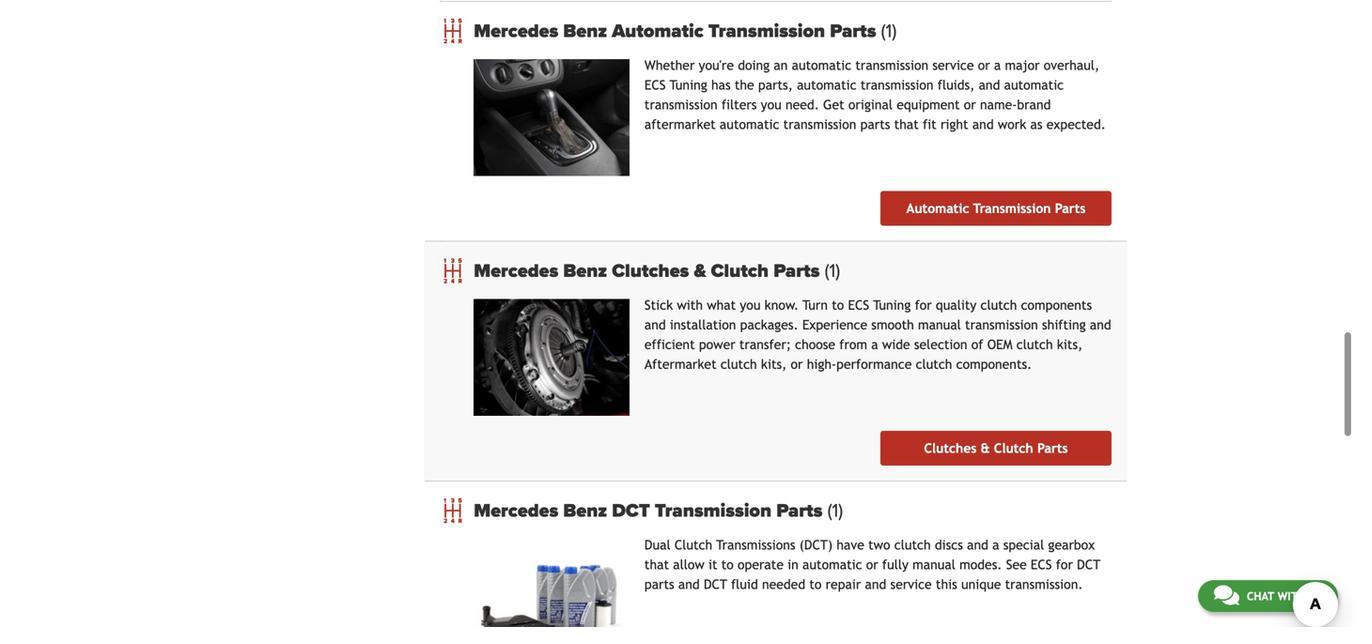 Task type: locate. For each thing, give the bounding box(es) containing it.
clutches
[[612, 260, 689, 282], [924, 441, 977, 456]]

tuning up smooth
[[874, 298, 911, 313]]

2 vertical spatial mercedes
[[474, 500, 559, 523]]

for
[[915, 298, 932, 313], [1056, 558, 1073, 573]]

& up installation on the bottom of page
[[694, 260, 706, 282]]

mercedes up "dct transmission parts thumbnail image"
[[474, 500, 559, 523]]

1 vertical spatial manual
[[913, 558, 956, 573]]

service inside dual clutch transmissions (dct) have two clutch discs and a special gearbox that allow it to operate in automatic or fully manual modes. see ecs for dct parts and dct fluid needed to repair and service this unique transmission.
[[891, 578, 932, 593]]

for inside dual clutch transmissions (dct) have two clutch discs and a special gearbox that allow it to operate in automatic or fully manual modes. see ecs for dct parts and dct fluid needed to repair and service this unique transmission.
[[1056, 558, 1073, 573]]

1 horizontal spatial tuning
[[874, 298, 911, 313]]

unique
[[962, 578, 1002, 593]]

and up "modes." at the right bottom
[[967, 538, 989, 553]]

automatic inside dual clutch transmissions (dct) have two clutch discs and a special gearbox that allow it to operate in automatic or fully manual modes. see ecs for dct parts and dct fluid needed to repair and service this unique transmission.
[[803, 558, 863, 573]]

1 vertical spatial clutches
[[924, 441, 977, 456]]

a left major in the top right of the page
[[995, 58, 1001, 73]]

1 vertical spatial for
[[1056, 558, 1073, 573]]

transmission
[[709, 20, 826, 42], [974, 201, 1052, 216], [655, 500, 772, 523]]

clutch up fully
[[895, 538, 931, 553]]

fit
[[923, 117, 937, 132]]

automatic
[[612, 20, 704, 42], [907, 201, 970, 216]]

comments image
[[1214, 585, 1240, 607]]

benz up "dct transmission parts thumbnail image"
[[564, 500, 607, 523]]

that left fit
[[895, 117, 919, 132]]

2 vertical spatial clutch
[[675, 538, 713, 553]]

clutches & clutch parts thumbnail image image
[[474, 299, 630, 416]]

0 horizontal spatial for
[[915, 298, 932, 313]]

a inside whether you're doing an automatic transmission service or a major overhaul, ecs tuning has the parts, automatic transmission fluids, and automatic transmission filters you need. get original equipment or name-brand aftermarket automatic transmission parts that fit right and work as expected.
[[995, 58, 1001, 73]]

0 vertical spatial ecs
[[645, 77, 666, 93]]

or left high-
[[791, 357, 803, 372]]

0 vertical spatial you
[[761, 97, 782, 112]]

clutch inside dual clutch transmissions (dct) have two clutch discs and a special gearbox that allow it to operate in automatic or fully manual modes. see ecs for dct parts and dct fluid needed to repair and service this unique transmission.
[[675, 538, 713, 553]]

0 vertical spatial that
[[895, 117, 919, 132]]

you inside whether you're doing an automatic transmission service or a major overhaul, ecs tuning has the parts, automatic transmission fluids, and automatic transmission filters you need. get original equipment or name-brand aftermarket automatic transmission parts that fit right and work as expected.
[[761, 97, 782, 112]]

2 horizontal spatial dct
[[1077, 558, 1101, 573]]

need.
[[786, 97, 820, 112]]

benz up automatic transmission parts thumbnail image
[[564, 20, 607, 42]]

2 horizontal spatial ecs
[[1031, 558, 1052, 573]]

clutch down power
[[721, 357, 757, 372]]

parts
[[861, 117, 891, 132], [645, 578, 675, 593]]

3 mercedes from the top
[[474, 500, 559, 523]]

1 horizontal spatial clutches
[[924, 441, 977, 456]]

1 horizontal spatial that
[[895, 117, 919, 132]]

to up experience
[[832, 298, 844, 313]]

you down parts,
[[761, 97, 782, 112]]

0 vertical spatial tuning
[[670, 77, 708, 93]]

repair
[[826, 578, 861, 593]]

0 vertical spatial for
[[915, 298, 932, 313]]

1 horizontal spatial parts
[[861, 117, 891, 132]]

dct up dual
[[612, 500, 650, 523]]

as
[[1031, 117, 1043, 132]]

2 vertical spatial to
[[810, 578, 822, 593]]

dct down gearbox
[[1077, 558, 1101, 573]]

2 benz from the top
[[564, 260, 607, 282]]

1 vertical spatial that
[[645, 558, 669, 573]]

filters
[[722, 97, 757, 112]]

mercedes benz                                                                                    clutches & clutch parts
[[474, 260, 825, 282]]

or left major in the top right of the page
[[978, 58, 991, 73]]

clutch up oem
[[981, 298, 1018, 313]]

1 horizontal spatial for
[[1056, 558, 1073, 573]]

0 horizontal spatial &
[[694, 260, 706, 282]]

0 vertical spatial manual
[[919, 318, 962, 333]]

1 vertical spatial with
[[1278, 590, 1306, 604]]

1 horizontal spatial &
[[981, 441, 990, 456]]

and
[[979, 77, 1001, 93], [973, 117, 994, 132], [645, 318, 666, 333], [1090, 318, 1112, 333], [967, 538, 989, 553], [679, 578, 700, 593], [865, 578, 887, 593]]

0 vertical spatial parts
[[861, 117, 891, 132]]

a up "modes." at the right bottom
[[993, 538, 1000, 553]]

0 horizontal spatial parts
[[645, 578, 675, 593]]

for inside stick with what you know. turn to ecs tuning for quality clutch components and installation packages. experience smooth manual transmission shifting and efficient power transfer; choose from a wide selection of oem clutch kits, aftermarket clutch kits, or high-performance clutch components.
[[915, 298, 932, 313]]

2 vertical spatial dct
[[704, 578, 728, 593]]

you up packages. on the right of page
[[740, 298, 761, 313]]

fluids,
[[938, 77, 975, 93]]

components
[[1021, 298, 1092, 313]]

mercedes
[[474, 20, 559, 42], [474, 260, 559, 282], [474, 500, 559, 523]]

with left us
[[1278, 590, 1306, 604]]

efficient
[[645, 337, 695, 352]]

0 vertical spatial with
[[677, 298, 703, 313]]

1 vertical spatial ecs
[[848, 298, 870, 313]]

mercedes benz                                                                                    clutches & clutch parts link
[[474, 260, 1112, 282]]

1 vertical spatial service
[[891, 578, 932, 593]]

0 vertical spatial automatic
[[612, 20, 704, 42]]

clutches & clutch parts link
[[881, 431, 1112, 466]]

parts
[[830, 20, 877, 42], [1056, 201, 1086, 216], [774, 260, 820, 282], [1038, 441, 1068, 456], [777, 500, 823, 523]]

service
[[933, 58, 974, 73], [891, 578, 932, 593]]

clutch up what
[[711, 260, 769, 282]]

to inside stick with what you know. turn to ecs tuning for quality clutch components and installation packages. experience smooth manual transmission shifting and efficient power transfer; choose from a wide selection of oem clutch kits, aftermarket clutch kits, or high-performance clutch components.
[[832, 298, 844, 313]]

0 horizontal spatial ecs
[[645, 77, 666, 93]]

service down fully
[[891, 578, 932, 593]]

1 vertical spatial benz
[[564, 260, 607, 282]]

automatic right an
[[792, 58, 852, 73]]

0 vertical spatial service
[[933, 58, 974, 73]]

benz
[[564, 20, 607, 42], [564, 260, 607, 282], [564, 500, 607, 523]]

and right the shifting
[[1090, 318, 1112, 333]]

automatic up repair
[[803, 558, 863, 573]]

us
[[1309, 590, 1323, 604]]

operate
[[738, 558, 784, 573]]

2 vertical spatial benz
[[564, 500, 607, 523]]

that down dual
[[645, 558, 669, 573]]

transmission up doing
[[709, 20, 826, 42]]

a inside dual clutch transmissions (dct) have two clutch discs and a special gearbox that allow it to operate in automatic or fully manual modes. see ecs for dct parts and dct fluid needed to repair and service this unique transmission.
[[993, 538, 1000, 553]]

dual
[[645, 538, 671, 553]]

gearbox
[[1049, 538, 1095, 553]]

0 horizontal spatial tuning
[[670, 77, 708, 93]]

0 vertical spatial transmission
[[709, 20, 826, 42]]

ecs inside stick with what you know. turn to ecs tuning for quality clutch components and installation packages. experience smooth manual transmission shifting and efficient power transfer; choose from a wide selection of oem clutch kits, aftermarket clutch kits, or high-performance clutch components.
[[848, 298, 870, 313]]

&
[[694, 260, 706, 282], [981, 441, 990, 456]]

that inside whether you're doing an automatic transmission service or a major overhaul, ecs tuning has the parts, automatic transmission fluids, and automatic transmission filters you need. get original equipment or name-brand aftermarket automatic transmission parts that fit right and work as expected.
[[895, 117, 919, 132]]

kits,
[[1057, 337, 1083, 352], [761, 357, 787, 372]]

for down gearbox
[[1056, 558, 1073, 573]]

0 horizontal spatial service
[[891, 578, 932, 593]]

fluid
[[731, 578, 758, 593]]

to
[[832, 298, 844, 313], [722, 558, 734, 573], [810, 578, 822, 593]]

0 horizontal spatial clutches
[[612, 260, 689, 282]]

chat
[[1247, 590, 1275, 604]]

and down name-
[[973, 117, 994, 132]]

and down stick
[[645, 318, 666, 333]]

clutch up allow
[[675, 538, 713, 553]]

3 benz from the top
[[564, 500, 607, 523]]

0 horizontal spatial dct
[[612, 500, 650, 523]]

automatic transmission parts thumbnail image image
[[474, 59, 630, 176]]

& down components.
[[981, 441, 990, 456]]

benz for automatic
[[564, 20, 607, 42]]

1 horizontal spatial service
[[933, 58, 974, 73]]

two
[[869, 538, 891, 553]]

parts inside the clutches & clutch parts link
[[1038, 441, 1068, 456]]

0 vertical spatial benz
[[564, 20, 607, 42]]

transmission up it
[[655, 500, 772, 523]]

automatic down fit
[[907, 201, 970, 216]]

ecs up transmission.
[[1031, 558, 1052, 573]]

benz up clutches & clutch parts thumbnail image
[[564, 260, 607, 282]]

right
[[941, 117, 969, 132]]

0 vertical spatial a
[[995, 58, 1001, 73]]

2 mercedes from the top
[[474, 260, 559, 282]]

clutch
[[981, 298, 1018, 313], [1017, 337, 1053, 352], [721, 357, 757, 372], [916, 357, 953, 372], [895, 538, 931, 553]]

with inside stick with what you know. turn to ecs tuning for quality clutch components and installation packages. experience smooth manual transmission shifting and efficient power transfer; choose from a wide selection of oem clutch kits, aftermarket clutch kits, or high-performance clutch components.
[[677, 298, 703, 313]]

ecs
[[645, 77, 666, 93], [848, 298, 870, 313], [1031, 558, 1052, 573]]

a up performance
[[872, 337, 879, 352]]

service up fluids,
[[933, 58, 974, 73]]

major
[[1005, 58, 1040, 73]]

with up installation on the bottom of page
[[677, 298, 703, 313]]

mercedes up clutches & clutch parts thumbnail image
[[474, 260, 559, 282]]

parts down allow
[[645, 578, 675, 593]]

ecs up experience
[[848, 298, 870, 313]]

2 horizontal spatial to
[[832, 298, 844, 313]]

2 vertical spatial ecs
[[1031, 558, 1052, 573]]

to right it
[[722, 558, 734, 573]]

mercedes up automatic transmission parts thumbnail image
[[474, 20, 559, 42]]

1 vertical spatial kits,
[[761, 357, 787, 372]]

or down two
[[867, 558, 879, 573]]

1 horizontal spatial with
[[1278, 590, 1306, 604]]

of
[[972, 337, 984, 352]]

0 vertical spatial clutch
[[711, 260, 769, 282]]

1 vertical spatial a
[[872, 337, 879, 352]]

tuning inside whether you're doing an automatic transmission service or a major overhaul, ecs tuning has the parts, automatic transmission fluids, and automatic transmission filters you need. get original equipment or name-brand aftermarket automatic transmission parts that fit right and work as expected.
[[670, 77, 708, 93]]

mercedes for mercedes benz                                                                                    dct transmission parts
[[474, 500, 559, 523]]

you
[[761, 97, 782, 112], [740, 298, 761, 313]]

automatic
[[792, 58, 852, 73], [797, 77, 857, 93], [1005, 77, 1064, 93], [720, 117, 780, 132], [803, 558, 863, 573]]

manual up selection
[[919, 318, 962, 333]]

1 vertical spatial dct
[[1077, 558, 1101, 573]]

1 vertical spatial mercedes
[[474, 260, 559, 282]]

1 vertical spatial tuning
[[874, 298, 911, 313]]

service inside whether you're doing an automatic transmission service or a major overhaul, ecs tuning has the parts, automatic transmission fluids, and automatic transmission filters you need. get original equipment or name-brand aftermarket automatic transmission parts that fit right and work as expected.
[[933, 58, 974, 73]]

manual up this
[[913, 558, 956, 573]]

dct
[[612, 500, 650, 523], [1077, 558, 1101, 573], [704, 578, 728, 593]]

2 vertical spatial transmission
[[655, 500, 772, 523]]

with
[[677, 298, 703, 313], [1278, 590, 1306, 604]]

get
[[824, 97, 845, 112]]

stick with what you know. turn to ecs tuning for quality clutch components and installation packages. experience smooth manual transmission shifting and efficient power transfer; choose from a wide selection of oem clutch kits, aftermarket clutch kits, or high-performance clutch components.
[[645, 298, 1112, 372]]

smooth
[[872, 318, 915, 333]]

to left repair
[[810, 578, 822, 593]]

1 horizontal spatial ecs
[[848, 298, 870, 313]]

transmission down work
[[974, 201, 1052, 216]]

chat with us
[[1247, 590, 1323, 604]]

ecs down the whether
[[645, 77, 666, 93]]

and up name-
[[979, 77, 1001, 93]]

mercedes benz                                                                                    automatic transmission parts link
[[474, 20, 1112, 42]]

manual
[[919, 318, 962, 333], [913, 558, 956, 573]]

0 vertical spatial to
[[832, 298, 844, 313]]

see
[[1007, 558, 1027, 573]]

clutch down components.
[[994, 441, 1034, 456]]

a
[[995, 58, 1001, 73], [872, 337, 879, 352], [993, 538, 1000, 553]]

1 benz from the top
[[564, 20, 607, 42]]

1 vertical spatial you
[[740, 298, 761, 313]]

1 mercedes from the top
[[474, 20, 559, 42]]

2 vertical spatial a
[[993, 538, 1000, 553]]

from
[[840, 337, 868, 352]]

modes.
[[960, 558, 1003, 573]]

for left quality
[[915, 298, 932, 313]]

original
[[849, 97, 893, 112]]

0 vertical spatial kits,
[[1057, 337, 1083, 352]]

automatic up the whether
[[612, 20, 704, 42]]

dct down it
[[704, 578, 728, 593]]

tuning down the whether
[[670, 77, 708, 93]]

kits, down the shifting
[[1057, 337, 1083, 352]]

with for chat
[[1278, 590, 1306, 604]]

mercedes for mercedes benz                                                                                    clutches & clutch parts
[[474, 260, 559, 282]]

1 vertical spatial to
[[722, 558, 734, 573]]

has
[[712, 77, 731, 93]]

0 horizontal spatial with
[[677, 298, 703, 313]]

0 horizontal spatial kits,
[[761, 357, 787, 372]]

0 vertical spatial mercedes
[[474, 20, 559, 42]]

transmission
[[856, 58, 929, 73], [861, 77, 934, 93], [645, 97, 718, 112], [784, 117, 857, 132], [965, 318, 1039, 333]]

0 horizontal spatial to
[[722, 558, 734, 573]]

expected.
[[1047, 117, 1106, 132]]

kits, down transfer;
[[761, 357, 787, 372]]

1 horizontal spatial dct
[[704, 578, 728, 593]]

that
[[895, 117, 919, 132], [645, 558, 669, 573]]

1 horizontal spatial automatic
[[907, 201, 970, 216]]

fully
[[883, 558, 909, 573]]

0 horizontal spatial that
[[645, 558, 669, 573]]

turn
[[803, 298, 828, 313]]

what
[[707, 298, 736, 313]]

clutch right oem
[[1017, 337, 1053, 352]]

1 vertical spatial &
[[981, 441, 990, 456]]

automatic transmission parts
[[907, 201, 1086, 216]]

whether you're doing an automatic transmission service or a major overhaul, ecs tuning has the parts, automatic transmission fluids, and automatic transmission filters you need. get original equipment or name-brand aftermarket automatic transmission parts that fit right and work as expected.
[[645, 58, 1106, 132]]

1 vertical spatial parts
[[645, 578, 675, 593]]

work
[[998, 117, 1027, 132]]

parts down original
[[861, 117, 891, 132]]

ecs inside whether you're doing an automatic transmission service or a major overhaul, ecs tuning has the parts, automatic transmission fluids, and automatic transmission filters you need. get original equipment or name-brand aftermarket automatic transmission parts that fit right and work as expected.
[[645, 77, 666, 93]]



Task type: describe. For each thing, give the bounding box(es) containing it.
manual inside stick with what you know. turn to ecs tuning for quality clutch components and installation packages. experience smooth manual transmission shifting and efficient power transfer; choose from a wide selection of oem clutch kits, aftermarket clutch kits, or high-performance clutch components.
[[919, 318, 962, 333]]

you inside stick with what you know. turn to ecs tuning for quality clutch components and installation packages. experience smooth manual transmission shifting and efficient power transfer; choose from a wide selection of oem clutch kits, aftermarket clutch kits, or high-performance clutch components.
[[740, 298, 761, 313]]

that inside dual clutch transmissions (dct) have two clutch discs and a special gearbox that allow it to operate in automatic or fully manual modes. see ecs for dct parts and dct fluid needed to repair and service this unique transmission.
[[645, 558, 669, 573]]

know.
[[765, 298, 799, 313]]

benz for dct
[[564, 500, 607, 523]]

1 vertical spatial clutch
[[994, 441, 1034, 456]]

transmissions
[[717, 538, 796, 553]]

aftermarket
[[645, 357, 717, 372]]

and down fully
[[865, 578, 887, 593]]

tuning inside stick with what you know. turn to ecs tuning for quality clutch components and installation packages. experience smooth manual transmission shifting and efficient power transfer; choose from a wide selection of oem clutch kits, aftermarket clutch kits, or high-performance clutch components.
[[874, 298, 911, 313]]

transmission inside stick with what you know. turn to ecs tuning for quality clutch components and installation packages. experience smooth manual transmission shifting and efficient power transfer; choose from a wide selection of oem clutch kits, aftermarket clutch kits, or high-performance clutch components.
[[965, 318, 1039, 333]]

manual inside dual clutch transmissions (dct) have two clutch discs and a special gearbox that allow it to operate in automatic or fully manual modes. see ecs for dct parts and dct fluid needed to repair and service this unique transmission.
[[913, 558, 956, 573]]

special
[[1004, 538, 1045, 553]]

name-
[[980, 97, 1018, 112]]

transmission.
[[1005, 578, 1083, 593]]

mercedes for mercedes benz                                                                                    automatic transmission parts
[[474, 20, 559, 42]]

in
[[788, 558, 799, 573]]

wide
[[883, 337, 911, 352]]

stick
[[645, 298, 673, 313]]

automatic up get
[[797, 77, 857, 93]]

0 horizontal spatial automatic
[[612, 20, 704, 42]]

chat with us link
[[1198, 581, 1339, 613]]

high-
[[807, 357, 837, 372]]

whether
[[645, 58, 695, 73]]

allow
[[673, 558, 705, 573]]

quality
[[936, 298, 977, 313]]

or inside dual clutch transmissions (dct) have two clutch discs and a special gearbox that allow it to operate in automatic or fully manual modes. see ecs for dct parts and dct fluid needed to repair and service this unique transmission.
[[867, 558, 879, 573]]

oem
[[988, 337, 1013, 352]]

clutch inside dual clutch transmissions (dct) have two clutch discs and a special gearbox that allow it to operate in automatic or fully manual modes. see ecs for dct parts and dct fluid needed to repair and service this unique transmission.
[[895, 538, 931, 553]]

mercedes benz                                                                                    dct transmission parts link
[[474, 500, 1112, 523]]

automatic transmission parts link
[[881, 191, 1112, 226]]

components.
[[957, 357, 1033, 372]]

have
[[837, 538, 865, 553]]

automatic up brand
[[1005, 77, 1064, 93]]

1 vertical spatial automatic
[[907, 201, 970, 216]]

parts inside dual clutch transmissions (dct) have two clutch discs and a special gearbox that allow it to operate in automatic or fully manual modes. see ecs for dct parts and dct fluid needed to repair and service this unique transmission.
[[645, 578, 675, 593]]

parts,
[[759, 77, 793, 93]]

this
[[936, 578, 958, 593]]

(dct)
[[800, 538, 833, 553]]

automatic down the filters
[[720, 117, 780, 132]]

1 horizontal spatial to
[[810, 578, 822, 593]]

or down fluids,
[[964, 97, 977, 112]]

0 vertical spatial &
[[694, 260, 706, 282]]

clutches & clutch parts
[[924, 441, 1068, 456]]

1 vertical spatial transmission
[[974, 201, 1052, 216]]

parts inside automatic transmission parts link
[[1056, 201, 1086, 216]]

needed
[[762, 578, 806, 593]]

you're
[[699, 58, 734, 73]]

ecs inside dual clutch transmissions (dct) have two clutch discs and a special gearbox that allow it to operate in automatic or fully manual modes. see ecs for dct parts and dct fluid needed to repair and service this unique transmission.
[[1031, 558, 1052, 573]]

it
[[709, 558, 718, 573]]

and down allow
[[679, 578, 700, 593]]

the
[[735, 77, 755, 93]]

choose
[[795, 337, 836, 352]]

mercedes benz                                                                                    dct transmission parts
[[474, 500, 828, 523]]

doing
[[738, 58, 770, 73]]

installation
[[670, 318, 737, 333]]

overhaul,
[[1044, 58, 1100, 73]]

selection
[[915, 337, 968, 352]]

mercedes benz                                                                                    automatic transmission parts
[[474, 20, 881, 42]]

transmission for mercedes benz                                                                                    dct transmission parts
[[655, 500, 772, 523]]

performance
[[837, 357, 912, 372]]

brand
[[1018, 97, 1051, 112]]

benz for clutches
[[564, 260, 607, 282]]

transfer;
[[740, 337, 791, 352]]

an
[[774, 58, 788, 73]]

clutch down selection
[[916, 357, 953, 372]]

aftermarket
[[645, 117, 716, 132]]

dct transmission parts thumbnail image image
[[474, 539, 630, 628]]

shifting
[[1043, 318, 1086, 333]]

with for stick
[[677, 298, 703, 313]]

a inside stick with what you know. turn to ecs tuning for quality clutch components and installation packages. experience smooth manual transmission shifting and efficient power transfer; choose from a wide selection of oem clutch kits, aftermarket clutch kits, or high-performance clutch components.
[[872, 337, 879, 352]]

1 horizontal spatial kits,
[[1057, 337, 1083, 352]]

equipment
[[897, 97, 960, 112]]

parts inside whether you're doing an automatic transmission service or a major overhaul, ecs tuning has the parts, automatic transmission fluids, and automatic transmission filters you need. get original equipment or name-brand aftermarket automatic transmission parts that fit right and work as expected.
[[861, 117, 891, 132]]

experience
[[803, 318, 868, 333]]

or inside stick with what you know. turn to ecs tuning for quality clutch components and installation packages. experience smooth manual transmission shifting and efficient power transfer; choose from a wide selection of oem clutch kits, aftermarket clutch kits, or high-performance clutch components.
[[791, 357, 803, 372]]

transmission for mercedes benz                                                                                    automatic transmission parts
[[709, 20, 826, 42]]

packages.
[[740, 318, 799, 333]]

0 vertical spatial dct
[[612, 500, 650, 523]]

dual clutch transmissions (dct) have two clutch discs and a special gearbox that allow it to operate in automatic or fully manual modes. see ecs for dct parts and dct fluid needed to repair and service this unique transmission.
[[645, 538, 1101, 593]]

discs
[[935, 538, 963, 553]]

power
[[699, 337, 736, 352]]

0 vertical spatial clutches
[[612, 260, 689, 282]]



Task type: vqa. For each thing, say whether or not it's contained in the screenshot.
manual within the Stick with what you know. Turn to ECS Tuning for quality clutch components and installation packages. Experience smooth manual transmission shifting and efficient power transfer; choose from a wide selection of OEM clutch kits, Aftermarket clutch kits, or high-performance clutch components.
yes



